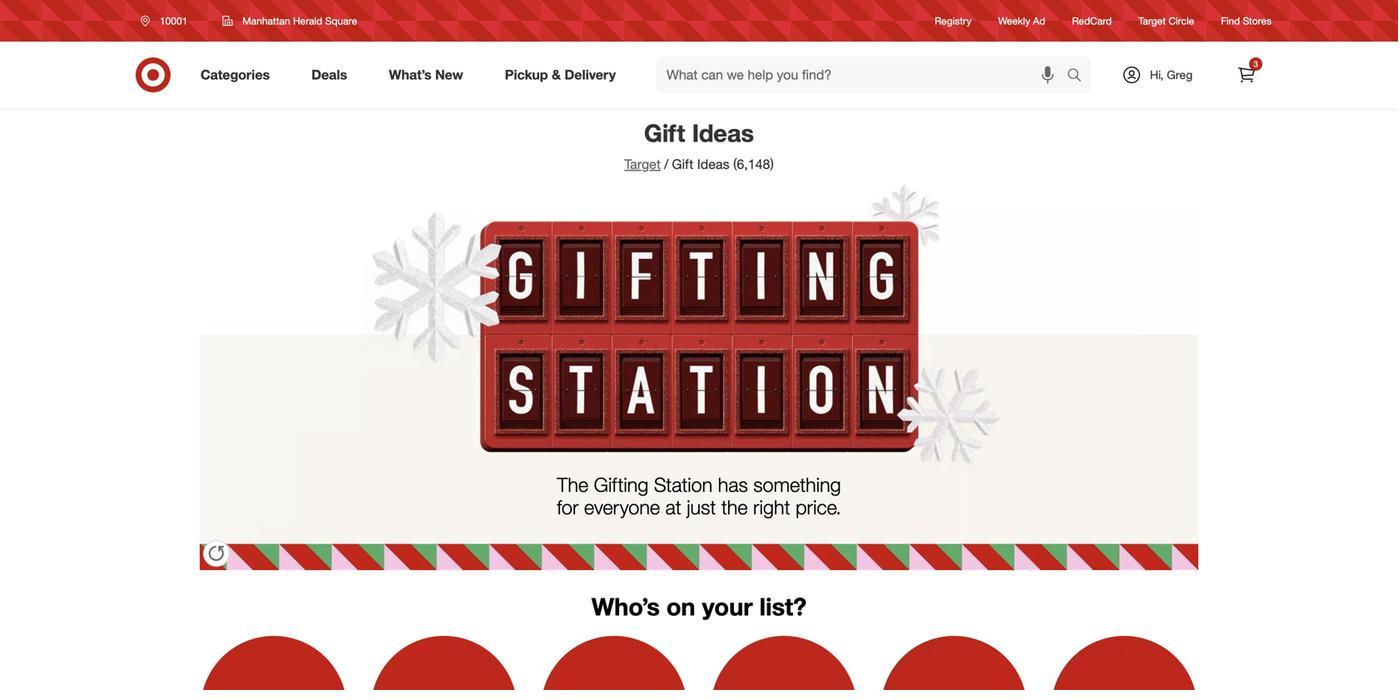 Task type: vqa. For each thing, say whether or not it's contained in the screenshot.
STORES at the right top of page
yes



Task type: locate. For each thing, give the bounding box(es) containing it.
the
[[722, 495, 748, 519]]

ad
[[1034, 15, 1046, 27]]

find stores link
[[1222, 14, 1272, 28]]

something
[[754, 473, 842, 497]]

what's new
[[389, 67, 464, 83]]

search
[[1060, 68, 1100, 85]]

who's on your list?
[[592, 592, 807, 622]]

redcard link
[[1073, 14, 1113, 28]]

stores
[[1244, 15, 1272, 27]]

1 vertical spatial target
[[625, 156, 661, 172]]

target
[[1139, 15, 1166, 27], [625, 156, 661, 172]]

0 horizontal spatial target
[[625, 156, 661, 172]]

find
[[1222, 15, 1241, 27]]

find stores
[[1222, 15, 1272, 27]]

gift up the /
[[644, 118, 686, 148]]

deals link
[[297, 57, 368, 93]]

target inside the "gift ideas target / gift ideas (6,148)"
[[625, 156, 661, 172]]

manhattan herald square button
[[212, 6, 368, 36]]

everyone
[[584, 495, 660, 519]]

weekly
[[999, 15, 1031, 27]]

herald
[[293, 15, 323, 27]]

station
[[654, 473, 713, 497]]

target circle
[[1139, 15, 1195, 27]]

target left circle
[[1139, 15, 1166, 27]]

greg
[[1167, 67, 1193, 82]]

gifting
[[594, 473, 649, 497]]

weekly ad link
[[999, 14, 1046, 28]]

pickup & delivery link
[[491, 57, 637, 93]]

10001
[[160, 15, 188, 27]]

0 vertical spatial ideas
[[692, 118, 755, 148]]

hi, greg
[[1151, 67, 1193, 82]]

ideas left (6,148)
[[698, 156, 730, 172]]

0 vertical spatial target
[[1139, 15, 1166, 27]]

ideas up (6,148)
[[692, 118, 755, 148]]

ideas
[[692, 118, 755, 148], [698, 156, 730, 172]]

gift
[[644, 118, 686, 148], [672, 156, 694, 172]]

the gifting station has something for everyone at just the right price.
[[557, 473, 842, 519]]

on
[[667, 592, 696, 622]]

1 horizontal spatial target
[[1139, 15, 1166, 27]]

3 link
[[1229, 57, 1266, 93]]

who's
[[592, 592, 660, 622]]

your
[[702, 592, 753, 622]]

new
[[435, 67, 464, 83]]

target left the /
[[625, 156, 661, 172]]

delivery
[[565, 67, 616, 83]]

gift right the /
[[672, 156, 694, 172]]

gift ideas target / gift ideas (6,148)
[[625, 118, 774, 172]]

target link
[[625, 156, 661, 172]]

deals
[[312, 67, 347, 83]]



Task type: describe. For each thing, give the bounding box(es) containing it.
just
[[687, 495, 716, 519]]

1 vertical spatial ideas
[[698, 156, 730, 172]]

redcard
[[1073, 15, 1113, 27]]

What can we help you find? suggestions appear below search field
[[657, 57, 1072, 93]]

10001 button
[[130, 6, 205, 36]]

pickup
[[505, 67, 548, 83]]

registry link
[[935, 14, 972, 28]]

what's
[[389, 67, 432, 83]]

price.
[[796, 495, 842, 519]]

1 vertical spatial gift
[[672, 156, 694, 172]]

circle
[[1169, 15, 1195, 27]]

target inside 'target circle' link
[[1139, 15, 1166, 27]]

train station flip board that animates to show gifting station. image
[[200, 184, 1199, 570]]

pickup & delivery
[[505, 67, 616, 83]]

0 vertical spatial gift
[[644, 118, 686, 148]]

for
[[557, 495, 579, 519]]

the
[[557, 473, 589, 497]]

registry
[[935, 15, 972, 27]]

categories link
[[187, 57, 291, 93]]

hi,
[[1151, 67, 1164, 82]]

at
[[666, 495, 682, 519]]

search button
[[1060, 57, 1100, 97]]

what's new link
[[375, 57, 484, 93]]

list?
[[760, 592, 807, 622]]

has
[[718, 473, 748, 497]]

right
[[754, 495, 791, 519]]

target circle link
[[1139, 14, 1195, 28]]

square
[[325, 15, 357, 27]]

manhattan
[[243, 15, 290, 27]]

&
[[552, 67, 561, 83]]

3
[[1254, 59, 1259, 69]]

manhattan herald square
[[243, 15, 357, 27]]

categories
[[201, 67, 270, 83]]

/
[[664, 156, 669, 172]]

(6,148)
[[734, 156, 774, 172]]

weekly ad
[[999, 15, 1046, 27]]



